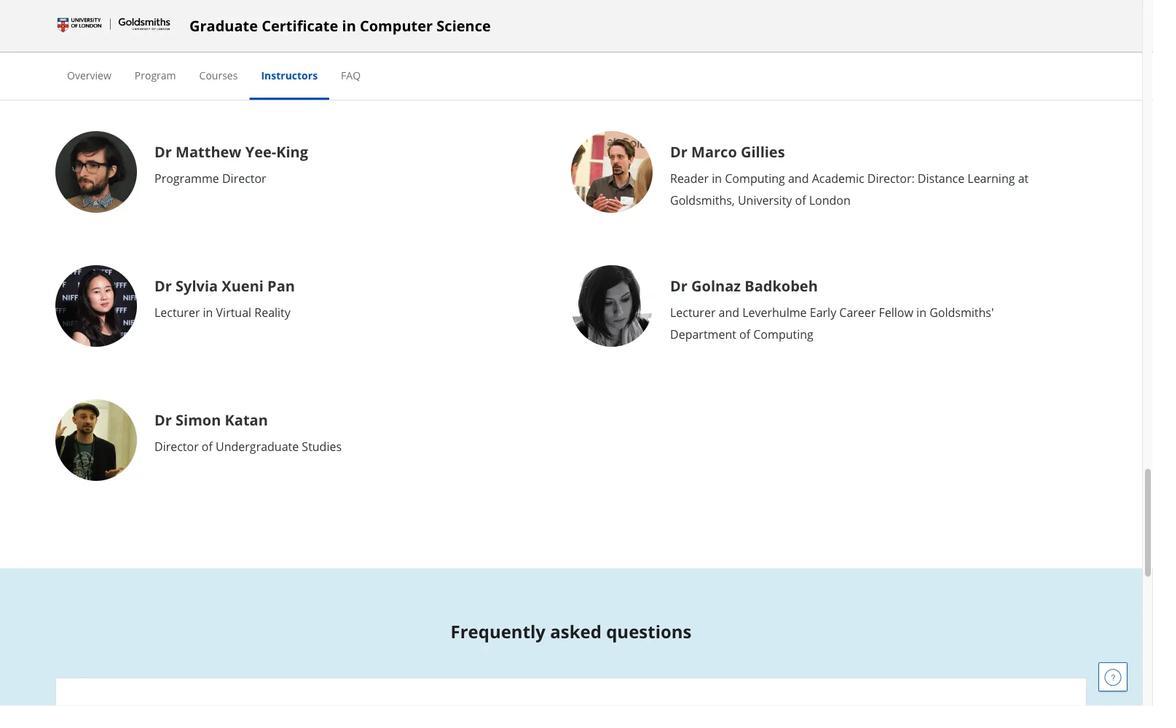 Task type: locate. For each thing, give the bounding box(es) containing it.
questions
[[607, 620, 692, 644]]

1 horizontal spatial lecturer
[[671, 305, 716, 320]]

and down golnaz
[[719, 305, 740, 320]]

dr left "sylvia" on the top of the page
[[155, 276, 172, 296]]

director of undergraduate studies
[[155, 439, 342, 455]]

dr golnaz badkobeh
[[671, 276, 818, 296]]

0 vertical spatial of
[[796, 192, 807, 208]]

dr for dr sylvia xueni pan
[[155, 276, 172, 296]]

in inside the lecturer and leverhulme early career fellow in goldsmiths' department of computing
[[917, 305, 927, 320]]

dr up programme
[[155, 141, 172, 161]]

overview link
[[67, 68, 111, 82]]

0 vertical spatial computing
[[726, 171, 786, 186]]

director down dr matthew yee-king
[[222, 171, 267, 186]]

lecturer down "sylvia" on the top of the page
[[155, 305, 200, 320]]

0 horizontal spatial and
[[719, 305, 740, 320]]

dr left simon
[[155, 410, 172, 430]]

dr left golnaz
[[671, 276, 688, 296]]

computing inside reader in computing and academic director: distance learning at goldsmiths, university of london
[[726, 171, 786, 186]]

1 vertical spatial of
[[740, 327, 751, 342]]

dr sylvia xueni pan
[[155, 276, 295, 296]]

director:
[[868, 171, 915, 186]]

1 horizontal spatial of
[[740, 327, 751, 342]]

1 horizontal spatial and
[[789, 171, 810, 186]]

2 lecturer from the left
[[671, 305, 716, 320]]

dr matthew yee-king image
[[55, 131, 137, 213]]

help center image
[[1105, 668, 1123, 686]]

and inside the lecturer and leverhulme early career fellow in goldsmiths' department of computing
[[719, 305, 740, 320]]

certificate menu element
[[55, 52, 1088, 100]]

dr matthew yee-king
[[155, 141, 308, 161]]

lecturer for sylvia
[[155, 305, 200, 320]]

of
[[796, 192, 807, 208], [740, 327, 751, 342], [202, 439, 213, 455]]

list item
[[55, 678, 1088, 706]]

studies
[[302, 439, 342, 455]]

1 horizontal spatial director
[[222, 171, 267, 186]]

of inside the lecturer and leverhulme early career fellow in goldsmiths' department of computing
[[740, 327, 751, 342]]

dr for dr matthew yee-king
[[155, 141, 172, 161]]

dr up reader
[[671, 141, 688, 161]]

fellow
[[880, 305, 914, 320]]

in right the fellow
[[917, 305, 927, 320]]

lecturer and leverhulme early career fellow in goldsmiths' department of computing
[[671, 305, 995, 342]]

courses
[[199, 68, 238, 82]]

computing
[[726, 171, 786, 186], [754, 327, 814, 342]]

computing up university
[[726, 171, 786, 186]]

0 horizontal spatial lecturer
[[155, 305, 200, 320]]

in inside reader in computing and academic director: distance learning at goldsmiths, university of london
[[712, 171, 722, 186]]

in
[[342, 16, 356, 36], [712, 171, 722, 186], [203, 305, 213, 320], [917, 305, 927, 320]]

instructors
[[261, 68, 318, 82]]

director
[[222, 171, 267, 186], [155, 439, 199, 455]]

of down dr simon katan
[[202, 439, 213, 455]]

courses link
[[199, 68, 238, 82]]

graduate
[[190, 16, 258, 36]]

dr marco gillies image
[[572, 131, 653, 213]]

in left computer
[[342, 16, 356, 36]]

program link
[[135, 68, 176, 82]]

1 vertical spatial and
[[719, 305, 740, 320]]

computing down leverhulme
[[754, 327, 814, 342]]

lecturer inside the lecturer and leverhulme early career fellow in goldsmiths' department of computing
[[671, 305, 716, 320]]

programme director
[[155, 171, 267, 186]]

dr for dr golnaz badkobeh
[[671, 276, 688, 296]]

2 vertical spatial of
[[202, 439, 213, 455]]

instructors link
[[261, 68, 318, 82]]

goldsmiths'
[[930, 305, 995, 320]]

lecturer
[[155, 305, 200, 320], [671, 305, 716, 320]]

london
[[810, 192, 851, 208]]

in up goldsmiths,
[[712, 171, 722, 186]]

1 vertical spatial director
[[155, 439, 199, 455]]

1 vertical spatial computing
[[754, 327, 814, 342]]

sylvia
[[176, 276, 218, 296]]

and left academic
[[789, 171, 810, 186]]

university
[[738, 192, 793, 208]]

yee-
[[245, 141, 276, 161]]

of left the london
[[796, 192, 807, 208]]

director down simon
[[155, 439, 199, 455]]

science
[[437, 16, 491, 36]]

career
[[840, 305, 876, 320]]

gillies
[[741, 141, 786, 161]]

lecturer up department
[[671, 305, 716, 320]]

graduate certificate in computer science
[[190, 16, 491, 36]]

early
[[810, 305, 837, 320]]

2 horizontal spatial of
[[796, 192, 807, 208]]

dr
[[155, 141, 172, 161], [671, 141, 688, 161], [155, 276, 172, 296], [671, 276, 688, 296], [155, 410, 172, 430]]

marco
[[692, 141, 738, 161]]

0 horizontal spatial director
[[155, 439, 199, 455]]

of down leverhulme
[[740, 327, 751, 342]]

of inside reader in computing and academic director: distance learning at goldsmiths, university of london
[[796, 192, 807, 208]]

1 lecturer from the left
[[155, 305, 200, 320]]

0 vertical spatial and
[[789, 171, 810, 186]]

and
[[789, 171, 810, 186], [719, 305, 740, 320]]



Task type: describe. For each thing, give the bounding box(es) containing it.
learning
[[968, 171, 1016, 186]]

at
[[1019, 171, 1029, 186]]

program
[[135, 68, 176, 82]]

asked
[[551, 620, 602, 644]]

matthew
[[176, 141, 242, 161]]

programme
[[155, 171, 219, 186]]

dr golnaz badkobeh image
[[572, 265, 653, 347]]

goldsmiths,
[[671, 192, 735, 208]]

dr for dr simon katan
[[155, 410, 172, 430]]

reality
[[255, 305, 291, 320]]

virtual
[[216, 305, 252, 320]]

dr simon katan
[[155, 410, 268, 430]]

faq link
[[341, 68, 361, 82]]

faq
[[341, 68, 361, 82]]

reader in computing and academic director: distance learning at goldsmiths, university of london
[[671, 171, 1029, 208]]

frequently asked questions
[[451, 620, 692, 644]]

dr marco gillies
[[671, 141, 786, 161]]

lecturer for golnaz
[[671, 305, 716, 320]]

pan
[[268, 276, 295, 296]]

leverhulme
[[743, 305, 807, 320]]

dr for dr marco gillies
[[671, 141, 688, 161]]

department
[[671, 327, 737, 342]]

frequently
[[451, 620, 546, 644]]

xueni
[[222, 276, 264, 296]]

dr sylvia xueni pan image
[[55, 265, 137, 347]]

lecturer in virtual reality
[[155, 305, 291, 320]]

simon
[[176, 410, 221, 430]]

undergraduate
[[216, 439, 299, 455]]

overview
[[67, 68, 111, 82]]

computing inside the lecturer and leverhulme early career fellow in goldsmiths' department of computing
[[754, 327, 814, 342]]

dr simon katan image
[[55, 399, 137, 481]]

and inside reader in computing and academic director: distance learning at goldsmiths, university of london
[[789, 171, 810, 186]]

distance
[[918, 171, 965, 186]]

golnaz
[[692, 276, 741, 296]]

reader
[[671, 171, 709, 186]]

university of london image
[[55, 14, 172, 38]]

academic
[[813, 171, 865, 186]]

0 vertical spatial director
[[222, 171, 267, 186]]

certificate
[[262, 16, 339, 36]]

king
[[276, 141, 308, 161]]

in left virtual
[[203, 305, 213, 320]]

katan
[[225, 410, 268, 430]]

badkobeh
[[745, 276, 818, 296]]

computer
[[360, 16, 433, 36]]

0 horizontal spatial of
[[202, 439, 213, 455]]



Task type: vqa. For each thing, say whether or not it's contained in the screenshot.
the with
no



